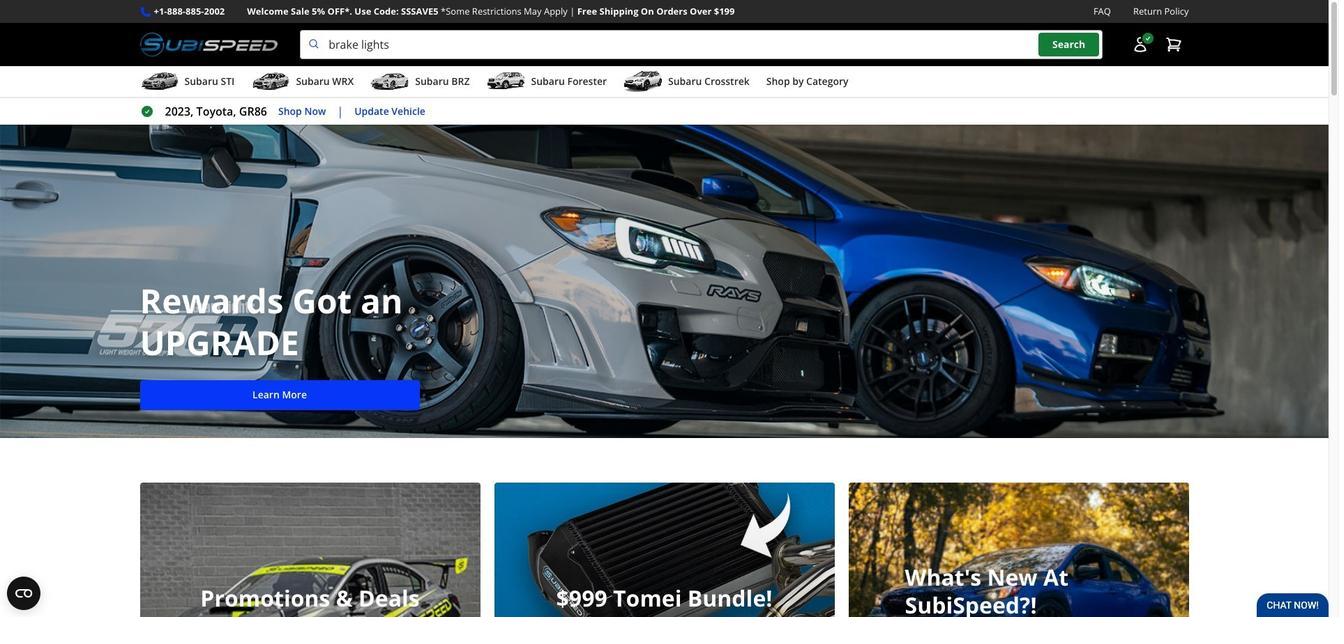 Task type: describe. For each thing, give the bounding box(es) containing it.
a subaru forester thumbnail image image
[[486, 71, 526, 92]]

coilovers image
[[494, 483, 835, 618]]

earn rewards image
[[848, 483, 1189, 618]]

a subaru brz thumbnail image image
[[371, 71, 410, 92]]



Task type: vqa. For each thing, say whether or not it's contained in the screenshot.
search input field
yes



Task type: locate. For each thing, give the bounding box(es) containing it.
open widget image
[[7, 577, 40, 611]]

deals image
[[140, 483, 480, 618]]

rewards program image
[[0, 125, 1329, 439]]

a subaru crosstrek thumbnail image image
[[624, 71, 663, 92]]

a subaru wrx thumbnail image image
[[251, 71, 290, 92]]

subispeed logo image
[[140, 30, 278, 59]]

a subaru sti thumbnail image image
[[140, 71, 179, 92]]

button image
[[1132, 36, 1148, 53]]

search input field
[[300, 30, 1102, 59]]



